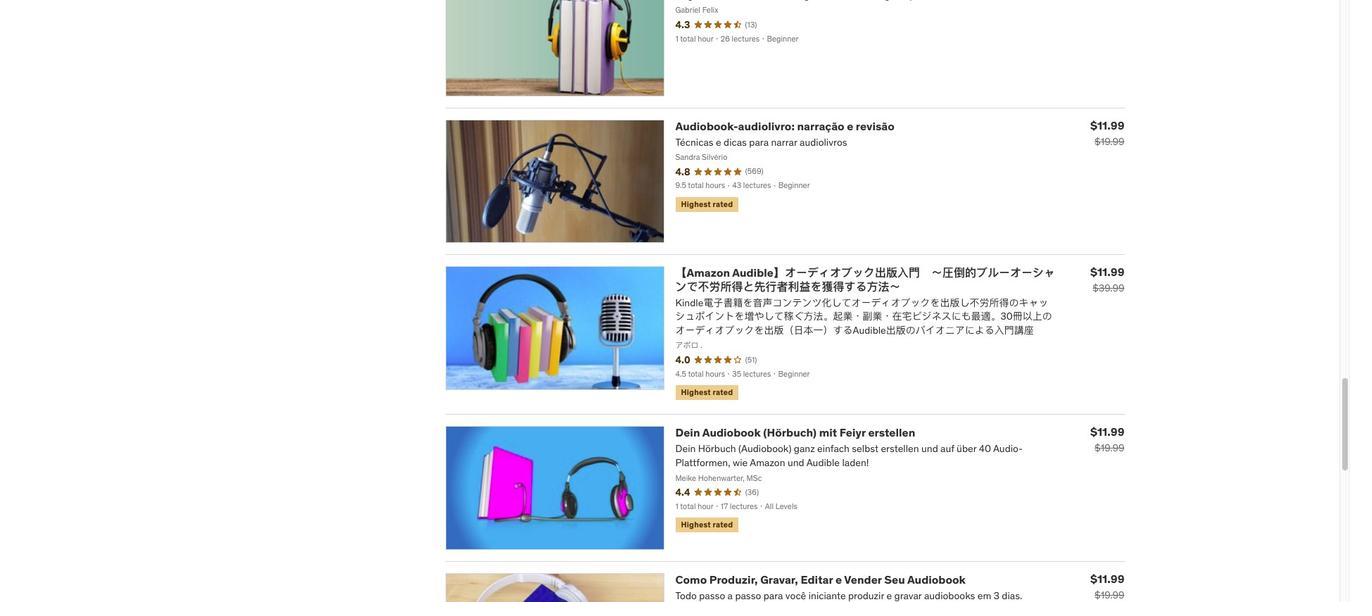 Task type: describe. For each thing, give the bounding box(es) containing it.
$11.99 for dein audiobook (hörbuch) mit feiyr erstellen
[[1091, 425, 1125, 439]]

editar
[[801, 573, 833, 587]]

vender
[[845, 573, 882, 587]]

【amazon
[[676, 266, 730, 280]]

$19.99 for dein audiobook (hörbuch) mit feiyr erstellen
[[1095, 442, 1125, 454]]

audiobook-audiolivro: narração e revisão
[[676, 119, 895, 133]]

revisão
[[856, 119, 895, 133]]

mit
[[820, 426, 838, 440]]

feiyr
[[840, 426, 866, 440]]

$11.99 $19.99 for audiobook-audiolivro: narração e revisão
[[1091, 118, 1125, 148]]

【amazon audible】オーディオブック出版入門　～圧倒的ブルーオーシャ ンで不労所得と先行者利益を獲得する方法～ link
[[676, 266, 1056, 293]]

audiobook-audiolivro: narração e revisão link
[[676, 119, 895, 133]]

dein audiobook (hörbuch) mit feiyr erstellen link
[[676, 426, 916, 440]]

gravar,
[[761, 573, 799, 587]]

$11.99 for 【amazon audible】オーディオブック出版入門　～圧倒的ブルーオーシャ ンで不労所得と先行者利益を獲得する方法～
[[1091, 265, 1125, 279]]

como
[[676, 573, 707, 587]]

$11.99 $19.99 for dein audiobook (hörbuch) mit feiyr erstellen
[[1091, 425, 1125, 454]]

dein audiobook (hörbuch) mit feiyr erstellen
[[676, 426, 916, 440]]

0 vertical spatial audiobook
[[703, 426, 761, 440]]

narração
[[798, 119, 845, 133]]

produzir,
[[710, 573, 758, 587]]

audible】オーディオブック出版入門　～圧倒的ブルーオーシャ
[[733, 266, 1056, 280]]

$11.99 for como produzir, gravar, editar e vender seu audiobook
[[1091, 572, 1125, 586]]

erstellen
[[869, 426, 916, 440]]

$11.99 for audiobook-audiolivro: narração e revisão
[[1091, 118, 1125, 132]]

$11.99 $39.99
[[1091, 265, 1125, 295]]



Task type: locate. For each thing, give the bounding box(es) containing it.
2 $11.99 $19.99 from the top
[[1091, 425, 1125, 454]]

1 $11.99 from the top
[[1091, 118, 1125, 132]]

2 $11.99 from the top
[[1091, 265, 1125, 279]]

$19.99 for como produzir, gravar, editar e vender seu audiobook
[[1095, 589, 1125, 601]]

ンで不労所得と先行者利益を獲得する方法～
[[676, 279, 901, 293]]

0 vertical spatial e
[[847, 119, 854, 133]]

dein
[[676, 426, 700, 440]]

$19.99
[[1095, 135, 1125, 148], [1095, 442, 1125, 454], [1095, 589, 1125, 601]]

$11.99 $19.99 for como produzir, gravar, editar e vender seu audiobook
[[1091, 572, 1125, 601]]

$39.99
[[1093, 282, 1125, 295]]

e
[[847, 119, 854, 133], [836, 573, 842, 587]]

e right the 'editar'
[[836, 573, 842, 587]]

3 $11.99 $19.99 from the top
[[1091, 572, 1125, 601]]

audiobook-
[[676, 119, 738, 133]]

1 vertical spatial $19.99
[[1095, 442, 1125, 454]]

3 $19.99 from the top
[[1095, 589, 1125, 601]]

1 $19.99 from the top
[[1095, 135, 1125, 148]]

seu
[[885, 573, 905, 587]]

1 horizontal spatial e
[[847, 119, 854, 133]]

$11.99
[[1091, 118, 1125, 132], [1091, 265, 1125, 279], [1091, 425, 1125, 439], [1091, 572, 1125, 586]]

audiobook right seu
[[908, 573, 966, 587]]

1 $11.99 $19.99 from the top
[[1091, 118, 1125, 148]]

0 vertical spatial $19.99
[[1095, 135, 1125, 148]]

1 vertical spatial $11.99 $19.99
[[1091, 425, 1125, 454]]

0 horizontal spatial e
[[836, 573, 842, 587]]

2 vertical spatial $11.99 $19.99
[[1091, 572, 1125, 601]]

audiobook right 'dein'
[[703, 426, 761, 440]]

1 vertical spatial audiobook
[[908, 573, 966, 587]]

como produzir, gravar, editar e vender seu audiobook
[[676, 573, 966, 587]]

como produzir, gravar, editar e vender seu audiobook link
[[676, 573, 966, 587]]

2 $19.99 from the top
[[1095, 442, 1125, 454]]

e left the revisão
[[847, 119, 854, 133]]

audiobook
[[703, 426, 761, 440], [908, 573, 966, 587]]

2 vertical spatial $19.99
[[1095, 589, 1125, 601]]

1 vertical spatial e
[[836, 573, 842, 587]]

audiolivro:
[[738, 119, 795, 133]]

0 horizontal spatial audiobook
[[703, 426, 761, 440]]

(hörbuch)
[[764, 426, 817, 440]]

4 $11.99 from the top
[[1091, 572, 1125, 586]]

3 $11.99 from the top
[[1091, 425, 1125, 439]]

$19.99 for audiobook-audiolivro: narração e revisão
[[1095, 135, 1125, 148]]

【amazon audible】オーディオブック出版入門　～圧倒的ブルーオーシャ ンで不労所得と先行者利益を獲得する方法～
[[676, 266, 1056, 293]]

0 vertical spatial $11.99 $19.99
[[1091, 118, 1125, 148]]

1 horizontal spatial audiobook
[[908, 573, 966, 587]]

$11.99 $19.99
[[1091, 118, 1125, 148], [1091, 425, 1125, 454], [1091, 572, 1125, 601]]



Task type: vqa. For each thing, say whether or not it's contained in the screenshot.
rightmost Is
no



